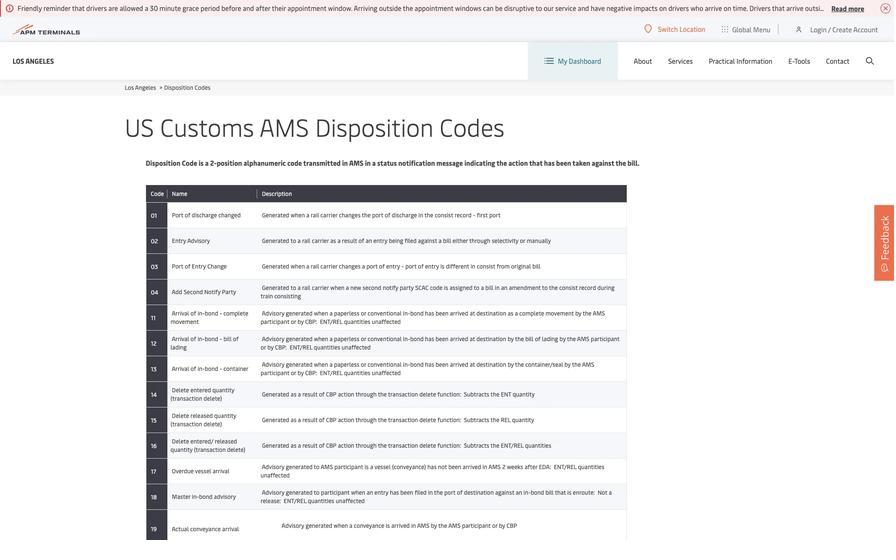 Task type: locate. For each thing, give the bounding box(es) containing it.
codes for us customs ams disposition codes
[[440, 110, 505, 143]]

at inside 'advisory generated when a paperless or conventional in‑bond has been arrived at destination by the bill of lading by the ams participant or by cbp:  ent/rel quantities unaffected'
[[470, 335, 475, 343]]

1 horizontal spatial los
[[125, 84, 134, 91]]

2 vertical spatial delete
[[420, 441, 436, 449]]

01
[[150, 211, 157, 219]]

2 arrival from the top
[[172, 335, 189, 343]]

advisory for advisory generated when a paperless or conventional in‑bond has been arrived at destination by the bill of lading by the ams participant or by cbp:  ent/rel quantities unaffected
[[262, 335, 285, 343]]

1 vertical spatial arrival
[[222, 525, 239, 533]]

0 vertical spatial delete)
[[204, 394, 222, 402]]

1 vertical spatial record
[[579, 284, 596, 292]]

has down 'advisory generated when a paperless or conventional in‑bond has been arrived at destination by the bill of lading by the ams participant or by cbp:  ent/rel quantities unaffected'
[[425, 360, 434, 368]]

2
[[502, 463, 506, 471]]

2 delete from the top
[[172, 412, 189, 420]]

1 vertical spatial subtracts
[[464, 416, 489, 424]]

conventional for unaffected
[[368, 309, 402, 317]]

change
[[207, 262, 227, 270]]

status
[[377, 158, 397, 167]]

delete) for released
[[204, 420, 222, 428]]

generated for generated as a result of cbp action through the transaction delete function:  subtracts the ent quantity
[[262, 390, 289, 398]]

global
[[732, 25, 752, 34]]

arrival right 12
[[172, 335, 189, 343]]

1 horizontal spatial lading
[[542, 335, 558, 343]]

0 vertical spatial codes
[[195, 84, 211, 91]]

to inside advisory generated to participant when an entry has been filed in the port of destination against an in‑bond bill that is enroute:  not a release:  ent/rel quantities unaffected
[[314, 488, 320, 496]]

ent/rel inside advisory generated when a paperless or conventional in‑bond has been arrived at destination as a complete movement by the ams participant or by cbp:  ent/rel quantities unaffected
[[320, 318, 343, 326]]

impacts
[[634, 3, 658, 13]]

action for generated as a result of cbp action through the transaction delete function:  subtracts the ent/rel quantities
[[338, 441, 354, 449]]

the
[[403, 3, 413, 13], [497, 158, 507, 167], [616, 158, 626, 167], [362, 211, 371, 219], [425, 211, 433, 219], [549, 284, 558, 292], [583, 309, 592, 317], [515, 335, 524, 343], [567, 335, 576, 343], [515, 360, 524, 368], [572, 360, 581, 368], [378, 390, 387, 398], [491, 390, 500, 398], [378, 416, 387, 424], [491, 416, 500, 424], [378, 441, 387, 449], [491, 441, 500, 449], [434, 488, 443, 496], [438, 522, 447, 530]]

after right before
[[256, 3, 270, 13]]

0 horizontal spatial record
[[455, 211, 472, 219]]

1 drivers from the left
[[86, 3, 107, 13]]

released down delete entered quantity (transaction delete)
[[191, 412, 213, 420]]

has down advisory generated when a paperless or conventional in‑bond has been arrived at destination as a complete movement by the ams participant or by cbp:  ent/rel quantities unaffected
[[425, 335, 434, 343]]

cbp for generated as a result of cbp action through the transaction delete function:  subtracts the ent quantity
[[326, 390, 337, 398]]

in up "generated to a rail carrier as a result of an entry being filed against a bill either through selectivity or manually"
[[419, 211, 423, 219]]

2 subtracts from the top
[[464, 416, 489, 424]]

advisory generated when a paperless or conventional in‑bond has been arrived at destination by the bill of lading by the ams participant or by cbp:  ent/rel quantities unaffected
[[261, 335, 620, 351]]

entry
[[374, 237, 387, 245], [386, 262, 400, 270], [425, 262, 439, 270], [375, 488, 388, 496]]

advisory for advisory generated when a conveyance is arrived in ams by the ams participant or by cbp
[[282, 522, 304, 530]]

complete down the party
[[224, 309, 248, 317]]

2 at from the top
[[470, 335, 475, 343]]

released right entered/
[[215, 437, 237, 445]]

1 delete from the top
[[172, 386, 189, 394]]

0 horizontal spatial discharge
[[192, 211, 217, 219]]

generated inside advisory generated when a paperless or conventional in‑bond has been arrived at destination as a complete movement by the ams participant or by cbp:  ent/rel quantities unaffected
[[286, 309, 313, 317]]

in down advisory generated to participant when an entry has been filed in the port of destination against an in‑bond bill that is enroute:  not a release:  ent/rel quantities unaffected on the bottom
[[411, 522, 416, 530]]

in inside advisory generated to participant when an entry has been filed in the port of destination against an in‑bond bill that is enroute:  not a release:  ent/rel quantities unaffected
[[428, 488, 433, 496]]

2 vertical spatial arrival
[[172, 365, 189, 373]]

against down 2
[[495, 488, 514, 496]]

2 transaction from the top
[[388, 416, 418, 424]]

transaction up (conveyance)
[[388, 441, 418, 449]]

and left have
[[578, 3, 589, 13]]

a inside advisory generated to ams participant is a vessel (conveyance) has not been arrived in ams 2 weeks after eda:  ent/rel quantities unaffected
[[370, 463, 373, 471]]

ent/rel
[[320, 318, 343, 326], [290, 343, 313, 351], [320, 369, 343, 377], [501, 441, 524, 449], [554, 463, 577, 471], [284, 497, 307, 505]]

delete) inside delete released quantity (transaction delete)
[[204, 420, 222, 428]]

been down (conveyance)
[[400, 488, 413, 496]]

2 complete from the left
[[519, 309, 544, 317]]

6 generated from the top
[[262, 416, 289, 424]]

16
[[150, 442, 157, 450]]

1 vertical spatial lading
[[171, 343, 187, 351]]

3 subtracts from the top
[[464, 441, 489, 449]]

complete down amendment
[[519, 309, 544, 317]]

entry left change
[[192, 262, 206, 270]]

0 vertical spatial disposition
[[164, 84, 193, 91]]

port right 03
[[172, 262, 183, 270]]

0 vertical spatial conventional
[[368, 309, 402, 317]]

0 vertical spatial at
[[470, 309, 475, 317]]

1 vertical spatial changes
[[339, 262, 361, 270]]

quantity inside delete entered quantity (transaction delete)
[[212, 386, 234, 394]]

arrival up advisory
[[213, 467, 229, 475]]

through down generated as a result of cbp action through the transaction delete function:  subtracts the rel quantity
[[356, 441, 377, 449]]

rail inside generated to a rail carrier when a new second notify party scac code is assigned to a bill in an amendment to the consist record during train consisting
[[302, 284, 310, 292]]

disposition for ams
[[315, 110, 434, 143]]

appointment
[[288, 3, 327, 13], [415, 3, 454, 13], [845, 3, 884, 13]]

cbp
[[326, 390, 337, 398], [326, 416, 337, 424], [326, 441, 337, 449], [507, 522, 517, 530]]

disposition up name
[[146, 158, 180, 167]]

at inside advisory generated when a paperless or conventional in‑bond has been arrived at destination as a complete movement by the ams participant or by cbp:  ent/rel quantities unaffected
[[470, 309, 475, 317]]

code left transmitted at the top left of page
[[287, 158, 302, 167]]

notify
[[204, 288, 221, 296]]

as for generated as a result of cbp action through the transaction delete function:  subtracts the rel quantity
[[291, 416, 297, 424]]

1 vertical spatial consist
[[477, 262, 495, 270]]

is inside advisory generated to ams participant is a vessel (conveyance) has not been arrived in ams 2 weeks after eda:  ent/rel quantities unaffected
[[365, 463, 369, 471]]

destination for bill
[[477, 335, 506, 343]]

1 horizontal spatial outside
[[805, 3, 828, 13]]

has left taken
[[544, 158, 555, 167]]

arrival for overdue vessel arrival
[[213, 467, 229, 475]]

0 horizontal spatial vessel
[[195, 467, 211, 475]]

1 horizontal spatial entry
[[192, 262, 206, 270]]

‑ left container
[[220, 365, 222, 373]]

0 horizontal spatial their
[[272, 3, 286, 13]]

about button
[[634, 42, 652, 80]]

1 horizontal spatial los angeles link
[[125, 84, 156, 91]]

conventional
[[368, 309, 402, 317], [368, 335, 402, 343], [368, 360, 402, 368]]

angeles for los angeles > disposition codes
[[135, 84, 156, 91]]

switch location button
[[645, 24, 706, 34]]

arrival for actual conveyance arrival
[[222, 525, 239, 533]]

more
[[849, 4, 864, 13]]

feedback
[[878, 215, 892, 260]]

been right the "not"
[[448, 463, 461, 471]]

has down generated to a rail carrier when a new second notify party scac code is assigned to a bill in an amendment to the consist record during train consisting
[[425, 309, 434, 317]]

1 horizontal spatial arrive
[[787, 3, 804, 13]]

code right scac
[[430, 284, 443, 292]]

code up name
[[182, 158, 197, 167]]

0 vertical spatial paperless
[[334, 309, 360, 317]]

1 at from the top
[[470, 309, 475, 317]]

1 horizontal spatial complete
[[519, 309, 544, 317]]

read more
[[832, 4, 864, 13]]

port down name
[[172, 211, 183, 219]]

ams inside advisory generated when a paperless or conventional in‑bond has been arrived at destination as a complete movement by the ams participant or by cbp:  ent/rel quantities unaffected
[[593, 309, 605, 317]]

their
[[272, 3, 286, 13], [829, 3, 843, 13]]

0 vertical spatial against
[[592, 158, 614, 167]]

1 vertical spatial code
[[149, 190, 164, 198]]

in‑bond inside arrival of in‑bond ‑ complete movement
[[198, 309, 218, 317]]

ams inside advisory generated when a paperless or conventional in‑bond has been arrived at destination by the container/seal by the ams participant or by cbp:  ent/rel quantities unaffected
[[582, 360, 594, 368]]

0 horizontal spatial arrive
[[705, 3, 722, 13]]

‑ up party
[[402, 262, 404, 270]]

appointment up the account
[[845, 3, 884, 13]]

advisory for advisory generated when a paperless or conventional in‑bond has been arrived at destination as a complete movement by the ams participant or by cbp:  ent/rel quantities unaffected
[[262, 309, 285, 317]]

from
[[497, 262, 510, 270]]

generated for advisory generated when a paperless or conventional in‑bond has been arrived at destination by the bill of lading by the ams participant or by cbp:  ent/rel quantities unaffected
[[286, 335, 313, 343]]

advisory for advisory generated when a paperless or conventional in‑bond has been arrived at destination by the container/seal by the ams participant or by cbp:  ent/rel quantities unaffected
[[262, 360, 285, 368]]

been inside advisory generated to ams participant is a vessel (conveyance) has not been arrived in ams 2 weeks after eda:  ent/rel quantities unaffected
[[448, 463, 461, 471]]

‑ inside arrival of in‑bond ‑ bill of lading
[[220, 335, 222, 343]]

has inside advisory generated to participant when an entry has been filed in the port of destination against an in‑bond bill that is enroute:  not a release:  ent/rel quantities unaffected
[[390, 488, 399, 496]]

delete right 15
[[172, 412, 189, 420]]

participant
[[261, 318, 289, 326], [591, 335, 620, 343], [261, 369, 289, 377], [334, 463, 363, 471], [321, 488, 350, 496], [462, 522, 491, 530]]

1 horizontal spatial their
[[829, 3, 843, 13]]

lading right 12
[[171, 343, 187, 351]]

1 vertical spatial released
[[215, 437, 237, 445]]

through up generated as a result of cbp action through the transaction delete function:  subtracts the rel quantity
[[356, 390, 377, 398]]

ams
[[260, 110, 309, 143], [349, 158, 364, 167], [593, 309, 605, 317], [577, 335, 589, 343], [582, 360, 594, 368], [321, 463, 333, 471], [489, 463, 501, 471], [417, 522, 429, 530], [448, 522, 461, 530]]

port for port of entry change
[[172, 262, 183, 270]]

3 paperless from the top
[[334, 360, 360, 368]]

(transaction for entered
[[171, 394, 202, 402]]

generated for generated when a rail carrier changes the port of discharge in the consist record ‑ first port
[[262, 211, 289, 219]]

consist up either
[[435, 211, 453, 219]]

paperless inside advisory generated when a paperless or conventional in‑bond has been arrived at destination as a complete movement by the ams participant or by cbp:  ent/rel quantities unaffected
[[334, 309, 360, 317]]

code up 01
[[149, 190, 164, 198]]

consisting
[[274, 292, 301, 300]]

through
[[469, 237, 490, 245], [356, 390, 377, 398], [356, 416, 377, 424], [356, 441, 377, 449]]

3 arrival from the top
[[172, 365, 189, 373]]

7 generated from the top
[[262, 441, 289, 449]]

3 appointment from the left
[[845, 3, 884, 13]]

delete) inside delete entered quantity (transaction delete)
[[204, 394, 222, 402]]

and right before
[[243, 3, 254, 13]]

delete released quantity (transaction delete)
[[171, 412, 236, 428]]

1 arrival from the top
[[172, 309, 189, 317]]

(transaction up entered/
[[171, 420, 202, 428]]

1 vertical spatial arrival
[[172, 335, 189, 343]]

has inside advisory generated to ams participant is a vessel (conveyance) has not been arrived in ams 2 weeks after eda:  ent/rel quantities unaffected
[[428, 463, 437, 471]]

0 vertical spatial transaction
[[388, 390, 418, 398]]

0 horizontal spatial released
[[191, 412, 213, 420]]

0 vertical spatial delete
[[420, 390, 436, 398]]

2 vertical spatial subtracts
[[464, 441, 489, 449]]

when
[[291, 211, 305, 219], [291, 262, 305, 270], [330, 284, 345, 292], [314, 309, 328, 317], [314, 335, 328, 343], [314, 360, 328, 368], [351, 488, 365, 496], [334, 522, 348, 530]]

1 horizontal spatial drivers
[[669, 3, 689, 13]]

arrived
[[450, 309, 468, 317], [450, 335, 468, 343], [450, 360, 468, 368], [463, 463, 481, 471], [391, 522, 410, 530]]

delete inside delete entered/ released quantity (transaction delete)
[[172, 437, 189, 445]]

1 vertical spatial port
[[172, 262, 183, 270]]

(transaction inside delete released quantity (transaction delete)
[[171, 420, 202, 428]]

overdue vessel arrival
[[171, 467, 229, 475]]

0 horizontal spatial entry
[[172, 237, 186, 245]]

2 changes from the top
[[339, 262, 361, 270]]

lading
[[542, 335, 558, 343], [171, 343, 187, 351]]

on left "time."
[[724, 3, 732, 13]]

arrived for bill
[[450, 335, 468, 343]]

rail for generated to a rail carrier when a new second notify party scac code is assigned to a bill in an amendment to the consist record during train consisting
[[302, 284, 310, 292]]

(transaction inside delete entered/ released quantity (transaction delete)
[[194, 446, 226, 454]]

0 vertical spatial code
[[287, 158, 302, 167]]

in‑bond inside advisory generated when a paperless or conventional in‑bond has been arrived at destination by the container/seal by the ams participant or by cbp:  ent/rel quantities unaffected
[[403, 360, 424, 368]]

of inside advisory generated to participant when an entry has been filed in the port of destination against an in‑bond bill that is enroute:  not a release:  ent/rel quantities unaffected
[[457, 488, 463, 496]]

‑ for advisory generated when a paperless or conventional in‑bond has been arrived at destination by the container/seal by the ams participant or by cbp:  ent/rel quantities unaffected
[[220, 365, 222, 373]]

drivers left who
[[669, 3, 689, 13]]

1 horizontal spatial codes
[[440, 110, 505, 143]]

2 discharge from the left
[[392, 211, 417, 219]]

filed right being at top
[[405, 237, 417, 245]]

1 appointment from the left
[[288, 3, 327, 13]]

1 vertical spatial transaction
[[388, 416, 418, 424]]

action for generated as a result of cbp action through the transaction delete function:  subtracts the ent quantity
[[338, 390, 354, 398]]

carrier for notify
[[312, 284, 329, 292]]

manually
[[527, 237, 551, 245]]

through for generated as a result of cbp action through the transaction delete function:  subtracts the ent/rel quantities
[[356, 441, 377, 449]]

at inside advisory generated when a paperless or conventional in‑bond has been arrived at destination by the container/seal by the ams participant or by cbp:  ent/rel quantities unaffected
[[470, 360, 475, 368]]

1 generated from the top
[[262, 211, 289, 219]]

0 horizontal spatial los angeles link
[[13, 56, 54, 66]]

location
[[680, 24, 706, 34]]

complete
[[224, 309, 248, 317], [519, 309, 544, 317]]

3 conventional from the top
[[368, 360, 402, 368]]

arrived inside advisory generated when a paperless or conventional in‑bond has been arrived at destination as a complete movement by the ams participant or by cbp:  ent/rel quantities unaffected
[[450, 309, 468, 317]]

entry
[[172, 237, 186, 245], [192, 262, 206, 270]]

result for generated as a result of cbp action through the transaction delete function:  subtracts the ent quantity
[[302, 390, 318, 398]]

on right impacts
[[659, 3, 667, 13]]

arrive right drivers
[[787, 3, 804, 13]]

movement
[[546, 309, 574, 317], [171, 318, 199, 326]]

drivers left are in the left of the page
[[86, 3, 107, 13]]

has left the "not"
[[428, 463, 437, 471]]

taken
[[573, 158, 590, 167]]

0 vertical spatial angeles
[[25, 56, 54, 65]]

1 horizontal spatial released
[[215, 437, 237, 445]]

period
[[201, 3, 220, 13]]

0 vertical spatial delete
[[172, 386, 189, 394]]

friendly reminder that drivers are allowed a 30 minute grace period before and after their appointment window. arriving outside the appointment windows can be disruptive to our service and have negative impacts on drivers who arrive on time. drivers that arrive outside their appointment win
[[18, 3, 894, 13]]

1 horizontal spatial and
[[578, 3, 589, 13]]

1 paperless from the top
[[334, 309, 360, 317]]

transaction up generated as a result of cbp action through the transaction delete function:  subtracts the rel quantity
[[388, 390, 418, 398]]

5 generated from the top
[[262, 390, 289, 398]]

complete inside arrival of in‑bond ‑ complete movement
[[224, 309, 248, 317]]

generated inside advisory generated when a paperless or conventional in‑bond has been arrived at destination by the container/seal by the ams participant or by cbp:  ent/rel quantities unaffected
[[286, 360, 313, 368]]

released
[[191, 412, 213, 420], [215, 437, 237, 445]]

0 vertical spatial changes
[[339, 211, 361, 219]]

generated for advisory generated to participant when an entry has been filed in the port of destination against an in‑bond bill that is enroute:  not a release:  ent/rel quantities unaffected
[[286, 488, 313, 496]]

arrived inside advisory generated when a paperless or conventional in‑bond has been arrived at destination by the container/seal by the ams participant or by cbp:  ent/rel quantities unaffected
[[450, 360, 468, 368]]

have
[[591, 3, 605, 13]]

been left taken
[[556, 158, 571, 167]]

generated as a result of cbp action through the transaction delete function:  subtracts the rel quantity
[[261, 416, 534, 424]]

0 vertical spatial record
[[455, 211, 472, 219]]

in down from
[[495, 284, 500, 292]]

2 vertical spatial paperless
[[334, 360, 360, 368]]

against inside advisory generated to participant when an entry has been filed in the port of destination against an in‑bond bill that is enroute:  not a release:  ent/rel quantities unaffected
[[495, 488, 514, 496]]

delete up generated as a result of cbp action through the transaction delete function:  subtracts the ent/rel quantities
[[420, 416, 436, 424]]

3 at from the top
[[470, 360, 475, 368]]

lading inside arrival of in‑bond ‑ bill of lading
[[171, 343, 187, 351]]

1 horizontal spatial on
[[724, 3, 732, 13]]

that
[[72, 3, 85, 13], [772, 3, 785, 13], [529, 158, 543, 167], [555, 488, 566, 496]]

0 horizontal spatial angeles
[[25, 56, 54, 65]]

paperless for unaffected
[[334, 309, 360, 317]]

1 vertical spatial codes
[[440, 110, 505, 143]]

rel
[[501, 416, 511, 424]]

arrival of in‑bond ‑ bill of lading
[[171, 335, 239, 351]]

appointment left windows
[[415, 3, 454, 13]]

‑ for advisory generated when a paperless or conventional in‑bond has been arrived at destination as a complete movement by the ams participant or by cbp:  ent/rel quantities unaffected
[[220, 309, 222, 317]]

0 vertical spatial lading
[[542, 335, 558, 343]]

are
[[108, 3, 118, 13]]

carrier for discharge
[[321, 211, 338, 219]]

record left first
[[455, 211, 472, 219]]

port down the "not"
[[444, 488, 456, 496]]

through for generated as a result of cbp action through the transaction delete function:  subtracts the rel quantity
[[356, 416, 377, 424]]

quantity down delete entered quantity (transaction delete)
[[214, 412, 236, 420]]

e-tools
[[789, 56, 810, 65]]

0 horizontal spatial movement
[[171, 318, 199, 326]]

a inside advisory generated to participant when an entry has been filed in the port of destination against an in‑bond bill that is enroute:  not a release:  ent/rel quantities unaffected
[[609, 488, 612, 496]]

port
[[172, 211, 183, 219], [172, 262, 183, 270]]

los for los angeles
[[13, 56, 24, 65]]

consist left from
[[477, 262, 495, 270]]

in down advisory generated to ams participant is a vessel (conveyance) has not been arrived in ams 2 weeks after eda:  ent/rel quantities unaffected
[[428, 488, 433, 496]]

arrival inside arrival of in‑bond ‑ bill of lading
[[172, 335, 189, 343]]

carrier for entry
[[321, 262, 338, 270]]

against right taken
[[592, 158, 614, 167]]

0 horizontal spatial drivers
[[86, 3, 107, 13]]

1 outside from the left
[[379, 3, 402, 13]]

when inside advisory generated to participant when an entry has been filed in the port of destination against an in‑bond bill that is enroute:  not a release:  ent/rel quantities unaffected
[[351, 488, 365, 496]]

angeles for los angeles
[[25, 56, 54, 65]]

against right being at top
[[418, 237, 437, 245]]

in left 2
[[483, 463, 487, 471]]

party
[[222, 288, 236, 296]]

0 horizontal spatial on
[[659, 3, 667, 13]]

1 horizontal spatial vessel
[[375, 463, 391, 471]]

outside up "login"
[[805, 3, 828, 13]]

0 horizontal spatial lading
[[171, 343, 187, 351]]

(transaction down the entered
[[171, 394, 202, 402]]

arrived inside 'advisory generated when a paperless or conventional in‑bond has been arrived at destination by the bill of lading by the ams participant or by cbp:  ent/rel quantities unaffected'
[[450, 335, 468, 343]]

arrive right who
[[705, 3, 722, 13]]

arrived inside advisory generated to ams participant is a vessel (conveyance) has not been arrived in ams 2 weeks after eda:  ent/rel quantities unaffected
[[463, 463, 481, 471]]

in right transmitted at the top left of page
[[342, 158, 348, 167]]

name
[[171, 190, 187, 198]]

generated for generated to a rail carrier when a new second notify party scac code is assigned to a bill in an amendment to the consist record during train consisting
[[262, 284, 289, 292]]

2 vertical spatial against
[[495, 488, 514, 496]]

participant inside 'advisory generated when a paperless or conventional in‑bond has been arrived at destination by the bill of lading by the ams participant or by cbp:  ent/rel quantities unaffected'
[[591, 335, 620, 343]]

1 vertical spatial disposition
[[315, 110, 434, 143]]

changes
[[339, 211, 361, 219], [339, 262, 361, 270]]

advisory inside 'advisory generated when a paperless or conventional in‑bond has been arrived at destination by the bill of lading by the ams participant or by cbp:  ent/rel quantities unaffected'
[[262, 335, 285, 343]]

delete down advisory generated when a paperless or conventional in‑bond has been arrived at destination by the container/seal by the ams participant or by cbp:  ent/rel quantities unaffected
[[420, 390, 436, 398]]

2 vertical spatial transaction
[[388, 441, 418, 449]]

1 and from the left
[[243, 3, 254, 13]]

close alert image
[[881, 3, 891, 13]]

1 horizontal spatial angeles
[[135, 84, 156, 91]]

‑
[[473, 211, 476, 219], [402, 262, 404, 270], [220, 309, 222, 317], [220, 335, 222, 343], [220, 365, 222, 373]]

3 delete from the top
[[420, 441, 436, 449]]

2 port from the top
[[172, 262, 183, 270]]

2 horizontal spatial against
[[592, 158, 614, 167]]

2 vertical spatial at
[[470, 360, 475, 368]]

rail
[[311, 211, 319, 219], [302, 237, 310, 245], [311, 262, 319, 270], [302, 284, 310, 292]]

party
[[400, 284, 414, 292]]

discharge up "generated to a rail carrier as a result of an entry being filed against a bill either through selectivity or manually"
[[392, 211, 417, 219]]

delete inside delete entered quantity (transaction delete)
[[172, 386, 189, 394]]

1 changes from the top
[[339, 211, 361, 219]]

‑ down the party
[[220, 309, 222, 317]]

by
[[575, 309, 582, 317], [298, 318, 304, 326], [508, 335, 514, 343], [560, 335, 566, 343], [268, 343, 274, 351], [508, 360, 514, 368], [565, 360, 571, 368], [298, 369, 304, 377], [431, 522, 437, 530], [499, 522, 505, 530]]

advisory generated when a conveyance is arrived in ams by the ams participant or by cbp
[[282, 522, 517, 530]]

has inside advisory generated when a paperless or conventional in‑bond has been arrived at destination by the container/seal by the ams participant or by cbp:  ent/rel quantities unaffected
[[425, 360, 434, 368]]

2 conventional from the top
[[368, 335, 402, 343]]

2 horizontal spatial appointment
[[845, 3, 884, 13]]

different
[[446, 262, 469, 270]]

cbp for generated as a result of cbp action through the transaction delete function:  subtracts the ent/rel quantities
[[326, 441, 337, 449]]

after right weeks
[[525, 463, 538, 471]]

been down 'advisory generated when a paperless or conventional in‑bond has been arrived at destination by the bill of lading by the ams participant or by cbp:  ent/rel quantities unaffected'
[[436, 360, 449, 368]]

in right different
[[471, 262, 475, 270]]

unaffected inside advisory generated when a paperless or conventional in‑bond has been arrived at destination by the container/seal by the ams participant or by cbp:  ent/rel quantities unaffected
[[372, 369, 401, 377]]

0 horizontal spatial complete
[[224, 309, 248, 317]]

advisory inside advisory generated to participant when an entry has been filed in the port of destination against an in‑bond bill that is enroute:  not a release:  ent/rel quantities unaffected
[[262, 488, 285, 496]]

consist
[[435, 211, 453, 219], [477, 262, 495, 270], [559, 284, 578, 292]]

los for los angeles > disposition codes
[[125, 84, 134, 91]]

1 vertical spatial paperless
[[334, 335, 360, 343]]

advisory inside advisory generated when a paperless or conventional in‑bond has been arrived at destination by the container/seal by the ams participant or by cbp:  ent/rel quantities unaffected
[[262, 360, 285, 368]]

entry up advisory generated when a conveyance is arrived in ams by the ams participant or by cbp
[[375, 488, 388, 496]]

menu
[[753, 25, 771, 34]]

vessel right overdue on the left bottom of page
[[195, 467, 211, 475]]

0 vertical spatial filed
[[405, 237, 417, 245]]

through down 'generated as a result of cbp action through the transaction delete function:  subtracts the ent quantity'
[[356, 416, 377, 424]]

been inside advisory generated when a paperless or conventional in‑bond has been arrived at destination as a complete movement by the ams participant or by cbp:  ent/rel quantities unaffected
[[436, 309, 449, 317]]

1 vertical spatial (transaction
[[171, 420, 202, 428]]

1 vertical spatial at
[[470, 335, 475, 343]]

2 generated from the top
[[262, 237, 289, 245]]

1 horizontal spatial discharge
[[392, 211, 417, 219]]

in inside generated to a rail carrier when a new second notify party scac code is assigned to a bill in an amendment to the consist record during train consisting
[[495, 284, 500, 292]]

discharge left changed
[[192, 211, 217, 219]]

1 horizontal spatial appointment
[[415, 3, 454, 13]]

been down advisory generated when a paperless or conventional in‑bond has been arrived at destination as a complete movement by the ams participant or by cbp:  ent/rel quantities unaffected
[[436, 335, 449, 343]]

disposition right >
[[164, 84, 193, 91]]

transaction for rel
[[388, 416, 418, 424]]

0 horizontal spatial and
[[243, 3, 254, 13]]

rail for generated when a rail carrier changes a port of entry ‑ port of entry is different in consist from original bill
[[311, 262, 319, 270]]

2 vertical spatial conventional
[[368, 360, 402, 368]]

port up "generated to a rail carrier as a result of an entry being filed against a bill either through selectivity or manually"
[[372, 211, 383, 219]]

destination inside 'advisory generated when a paperless or conventional in‑bond has been arrived at destination by the bill of lading by the ams participant or by cbp:  ent/rel quantities unaffected'
[[477, 335, 506, 343]]

is inside generated to a rail carrier when a new second notify party scac code is assigned to a bill in an amendment to the consist record during train consisting
[[444, 284, 448, 292]]

1 vertical spatial movement
[[171, 318, 199, 326]]

3 delete from the top
[[172, 437, 189, 445]]

disposition up "status" on the left top of page
[[315, 110, 434, 143]]

the inside advisory generated to participant when an entry has been filed in the port of destination against an in‑bond bill that is enroute:  not a release:  ent/rel quantities unaffected
[[434, 488, 443, 496]]

my
[[558, 56, 567, 65]]

advisory inside advisory generated to ams participant is a vessel (conveyance) has not been arrived in ams 2 weeks after eda:  ent/rel quantities unaffected
[[262, 463, 285, 471]]

1 vertical spatial delete
[[420, 416, 436, 424]]

1 port from the top
[[172, 211, 183, 219]]

carrier inside generated to a rail carrier when a new second notify party scac code is assigned to a bill in an amendment to the consist record during train consisting
[[312, 284, 329, 292]]

codes up customs
[[195, 84, 211, 91]]

4 generated from the top
[[262, 284, 289, 292]]

1 conventional from the top
[[368, 309, 402, 317]]

1 horizontal spatial consist
[[477, 262, 495, 270]]

generated for advisory generated when a paperless or conventional in‑bond has been arrived at destination as a complete movement by the ams participant or by cbp:  ent/rel quantities unaffected
[[286, 309, 313, 317]]

message
[[437, 158, 463, 167]]

0 vertical spatial code
[[182, 158, 197, 167]]

1 subtracts from the top
[[464, 390, 489, 398]]

port inside advisory generated to participant when an entry has been filed in the port of destination against an in‑bond bill that is enroute:  not a release:  ent/rel quantities unaffected
[[444, 488, 456, 496]]

of inside arrival of in‑bond ‑ complete movement
[[191, 309, 196, 317]]

conventional for quantities
[[368, 335, 402, 343]]

0 horizontal spatial appointment
[[288, 3, 327, 13]]

quantity right the entered
[[212, 386, 234, 394]]

1 complete from the left
[[224, 309, 248, 317]]

2 delete from the top
[[420, 416, 436, 424]]

lading up container/seal
[[542, 335, 558, 343]]

global menu button
[[714, 17, 779, 42]]

container/seal
[[525, 360, 563, 368]]

0 horizontal spatial conveyance
[[190, 525, 221, 533]]

conventional inside advisory generated when a paperless or conventional in‑bond has been arrived at destination as a complete movement by the ams participant or by cbp:  ent/rel quantities unaffected
[[368, 309, 402, 317]]

bill inside arrival of in‑bond ‑ bill of lading
[[224, 335, 232, 343]]

3 generated from the top
[[262, 262, 289, 270]]

3 transaction from the top
[[388, 441, 418, 449]]

generated for generated when a rail carrier changes a port of entry ‑ port of entry is different in consist from original bill
[[262, 262, 289, 270]]

delete) for entered
[[204, 394, 222, 402]]

as inside advisory generated when a paperless or conventional in‑bond has been arrived at destination as a complete movement by the ams participant or by cbp:  ent/rel quantities unaffected
[[508, 309, 514, 317]]

generated for generated as a result of cbp action through the transaction delete function:  subtracts the rel quantity
[[262, 416, 289, 424]]

codes up the "indicating"
[[440, 110, 505, 143]]

generated inside advisory generated to participant when an entry has been filed in the port of destination against an in‑bond bill that is enroute:  not a release:  ent/rel quantities unaffected
[[286, 488, 313, 496]]

0 horizontal spatial after
[[256, 3, 270, 13]]

generated inside advisory generated to ams participant is a vessel (conveyance) has not been arrived in ams 2 weeks after eda:  ent/rel quantities unaffected
[[286, 463, 313, 471]]

delete left entered/
[[172, 437, 189, 445]]

has down (conveyance)
[[390, 488, 399, 496]]

action for generated as a result of cbp action through the transaction delete function:  subtracts the rel quantity
[[338, 416, 354, 424]]

generated
[[262, 211, 289, 219], [262, 237, 289, 245], [262, 262, 289, 270], [262, 284, 289, 292], [262, 390, 289, 398], [262, 416, 289, 424], [262, 441, 289, 449]]

original
[[511, 262, 531, 270]]

port right first
[[489, 211, 501, 219]]

destination inside advisory generated when a paperless or conventional in‑bond has been arrived at destination as a complete movement by the ams participant or by cbp:  ent/rel quantities unaffected
[[477, 309, 506, 317]]

discharge
[[192, 211, 217, 219], [392, 211, 417, 219]]

advisory for advisory generated to participant when an entry has been filed in the port of destination against an in‑bond bill that is enroute:  not a release:  ent/rel quantities unaffected
[[262, 488, 285, 496]]

0 vertical spatial released
[[191, 412, 213, 420]]

2 vertical spatial delete)
[[227, 446, 246, 454]]

0 horizontal spatial codes
[[195, 84, 211, 91]]

arrival inside arrival of in‑bond ‑ complete movement
[[172, 309, 189, 317]]

1 horizontal spatial after
[[525, 463, 538, 471]]

carrier for an
[[312, 237, 329, 245]]

0 vertical spatial movement
[[546, 309, 574, 317]]

generated to a rail carrier when a new second notify party scac code is assigned to a bill in an amendment to the consist record during train consisting
[[261, 284, 615, 300]]

0 vertical spatial entry
[[172, 237, 186, 245]]

1 horizontal spatial code
[[430, 284, 443, 292]]

generated for advisory generated to ams participant is a vessel (conveyance) has not been arrived in ams 2 weeks after eda:  ent/rel quantities unaffected
[[286, 463, 313, 471]]

1 vertical spatial delete)
[[204, 420, 222, 428]]

filed down advisory generated to ams participant is a vessel (conveyance) has not been arrived in ams 2 weeks after eda:  ent/rel quantities unaffected
[[415, 488, 427, 496]]

delete inside delete released quantity (transaction delete)
[[172, 412, 189, 420]]

drivers
[[750, 3, 771, 13]]

2 vertical spatial (transaction
[[194, 446, 226, 454]]

minute
[[160, 3, 181, 13]]

entry right 02
[[172, 237, 186, 245]]

0 horizontal spatial code
[[287, 158, 302, 167]]

changes for a
[[339, 262, 361, 270]]

has
[[544, 158, 555, 167], [425, 309, 434, 317], [425, 335, 434, 343], [425, 360, 434, 368], [428, 463, 437, 471], [390, 488, 399, 496]]

not
[[598, 488, 607, 496]]

delete left the entered
[[172, 386, 189, 394]]

(transaction down entered/
[[194, 446, 226, 454]]

outside right arriving
[[379, 3, 402, 13]]

delete up advisory generated to ams participant is a vessel (conveyance) has not been arrived in ams 2 weeks after eda:  ent/rel quantities unaffected
[[420, 441, 436, 449]]

been
[[556, 158, 571, 167], [436, 309, 449, 317], [436, 335, 449, 343], [436, 360, 449, 368], [448, 463, 461, 471], [400, 488, 413, 496]]

1 transaction from the top
[[388, 390, 418, 398]]

0 vertical spatial arrival
[[172, 309, 189, 317]]

being
[[389, 237, 403, 245]]

or
[[520, 237, 525, 245], [361, 309, 366, 317], [291, 318, 296, 326], [361, 335, 366, 343], [261, 343, 266, 351], [361, 360, 366, 368], [291, 369, 296, 377], [492, 522, 498, 530]]

‑ inside arrival of in‑bond ‑ complete movement
[[220, 309, 222, 317]]

1 horizontal spatial conveyance
[[354, 522, 384, 530]]

1 delete from the top
[[420, 390, 436, 398]]

0 vertical spatial subtracts
[[464, 390, 489, 398]]

and
[[243, 3, 254, 13], [578, 3, 589, 13]]

2 paperless from the top
[[334, 335, 360, 343]]

quantity inside delete released quantity (transaction delete)
[[214, 412, 236, 420]]

‑ down arrival of in‑bond ‑ complete movement on the left bottom of page
[[220, 335, 222, 343]]

vessel left (conveyance)
[[375, 463, 391, 471]]

19
[[150, 525, 157, 533]]

result for generated as a result of cbp action through the transaction delete function:  subtracts the rel quantity
[[302, 416, 318, 424]]

record left during
[[579, 284, 596, 292]]

los angeles link
[[13, 56, 54, 66], [125, 84, 156, 91]]



Task type: vqa. For each thing, say whether or not it's contained in the screenshot.


Task type: describe. For each thing, give the bounding box(es) containing it.
quantities inside advisory generated to ams participant is a vessel (conveyance) has not been arrived in ams 2 weeks after eda:  ent/rel quantities unaffected
[[578, 463, 605, 471]]

17
[[150, 467, 156, 475]]

quantities inside advisory generated when a paperless or conventional in‑bond has been arrived at destination as a complete movement by the ams participant or by cbp:  ent/rel quantities unaffected
[[344, 318, 370, 326]]

port of discharge changed
[[171, 211, 241, 219]]

2 appointment from the left
[[415, 3, 454, 13]]

1 horizontal spatial code
[[182, 158, 197, 167]]

global menu
[[732, 25, 771, 34]]

movement inside arrival of in‑bond ‑ complete movement
[[171, 318, 199, 326]]

to inside advisory generated to ams participant is a vessel (conveyance) has not been arrived in ams 2 weeks after eda:  ent/rel quantities unaffected
[[314, 463, 320, 471]]

result for generated as a result of cbp action through the transaction delete function:  subtracts the ent/rel quantities
[[302, 441, 318, 449]]

1 vertical spatial against
[[418, 237, 437, 245]]

0 vertical spatial los angeles link
[[13, 56, 54, 66]]

either
[[453, 237, 468, 245]]

delete entered/ released quantity (transaction delete)
[[171, 437, 246, 454]]

in‑bond inside 'advisory generated when a paperless or conventional in‑bond has been arrived at destination by the bill of lading by the ams participant or by cbp:  ent/rel quantities unaffected'
[[403, 335, 424, 343]]

is inside advisory generated to participant when an entry has been filed in the port of destination against an in‑bond bill that is enroute:  not a release:  ent/rel quantities unaffected
[[568, 488, 572, 496]]

cbp for generated as a result of cbp action through the transaction delete function:  subtracts the rel quantity
[[326, 416, 337, 424]]

entry left being at top
[[374, 237, 387, 245]]

a inside advisory generated when a paperless or conventional in‑bond has been arrived at destination by the container/seal by the ams participant or by cbp:  ent/rel quantities unaffected
[[330, 360, 333, 368]]

delete for delete released quantity (transaction delete)
[[172, 412, 189, 420]]

generated as a result of cbp action through the transaction delete function:  subtracts the ent/rel quantities
[[261, 441, 551, 449]]

us
[[125, 110, 154, 143]]

my dashboard
[[558, 56, 601, 65]]

time.
[[733, 3, 748, 13]]

ent
[[501, 390, 511, 398]]

before
[[222, 3, 241, 13]]

login / create account link
[[795, 17, 878, 42]]

port of entry change
[[171, 262, 227, 270]]

arrived for container/seal
[[450, 360, 468, 368]]

unaffected inside 'advisory generated when a paperless or conventional in‑bond has been arrived at destination by the bill of lading by the ams participant or by cbp:  ent/rel quantities unaffected'
[[342, 343, 371, 351]]

add second notify party
[[171, 288, 236, 296]]

quantity inside delete entered/ released quantity (transaction delete)
[[171, 446, 193, 454]]

0 vertical spatial after
[[256, 3, 270, 13]]

ent/rel inside 'advisory generated when a paperless or conventional in‑bond has been arrived at destination by the bill of lading by the ams participant or by cbp:  ent/rel quantities unaffected'
[[290, 343, 313, 351]]

lading inside 'advisory generated when a paperless or conventional in‑bond has been arrived at destination by the bill of lading by the ams participant or by cbp:  ent/rel quantities unaffected'
[[542, 335, 558, 343]]

2 outside from the left
[[805, 3, 828, 13]]

allowed
[[120, 3, 143, 13]]

unaffected inside advisory generated to participant when an entry has been filed in the port of destination against an in‑bond bill that is enroute:  not a release:  ent/rel quantities unaffected
[[336, 497, 365, 505]]

2 vertical spatial disposition
[[146, 158, 180, 167]]

consist inside generated to a rail carrier when a new second notify party scac code is assigned to a bill in an amendment to the consist record during train consisting
[[559, 284, 578, 292]]

destination for container/seal
[[477, 360, 506, 368]]

2 arrive from the left
[[787, 3, 804, 13]]

11
[[150, 314, 156, 322]]

participant inside advisory generated to ams participant is a vessel (conveyance) has not been arrived in ams 2 weeks after eda:  ent/rel quantities unaffected
[[334, 463, 363, 471]]

delete for delete entered/ released quantity (transaction delete)
[[172, 437, 189, 445]]

rail for generated to a rail carrier as a result of an entry being filed against a bill either through selectivity or manually
[[302, 237, 310, 245]]

be
[[495, 3, 503, 13]]

when inside generated to a rail carrier when a new second notify party scac code is assigned to a bill in an amendment to the consist record during train consisting
[[330, 284, 345, 292]]

entry up scac
[[425, 262, 439, 270]]

port up party
[[405, 262, 417, 270]]

advisory generated to participant when an entry has been filed in the port of destination against an in‑bond bill that is enroute:  not a release:  ent/rel quantities unaffected
[[261, 488, 612, 505]]

generated when a rail carrier changes a port of entry ‑ port of entry is different in consist from original bill
[[261, 262, 541, 270]]

transaction for ent
[[388, 390, 418, 398]]

participant inside advisory generated to participant when an entry has been filed in the port of destination against an in‑bond bill that is enroute:  not a release:  ent/rel quantities unaffected
[[321, 488, 350, 496]]

subtracts for ent/rel
[[464, 441, 489, 449]]

destination for complete
[[477, 309, 506, 317]]

02
[[150, 237, 158, 245]]

changes for the
[[339, 211, 361, 219]]

/
[[828, 25, 831, 34]]

1 their from the left
[[272, 3, 286, 13]]

been inside 'advisory generated when a paperless or conventional in‑bond has been arrived at destination by the bill of lading by the ams participant or by cbp:  ent/rel quantities unaffected'
[[436, 335, 449, 343]]

practical information
[[709, 56, 773, 65]]

login
[[811, 25, 827, 34]]

assigned
[[450, 284, 473, 292]]

at for bill
[[470, 335, 475, 343]]

quantity right rel
[[512, 416, 534, 424]]

conventional inside advisory generated when a paperless or conventional in‑bond has been arrived at destination by the container/seal by the ams participant or by cbp:  ent/rel quantities unaffected
[[368, 360, 402, 368]]

delete for ent/rel
[[420, 441, 436, 449]]

container
[[224, 365, 249, 373]]

changed
[[218, 211, 241, 219]]

generated for generated as a result of cbp action through the transaction delete function:  subtracts the ent/rel quantities
[[262, 441, 289, 449]]

when inside 'advisory generated when a paperless or conventional in‑bond has been arrived at destination by the bill of lading by the ams participant or by cbp:  ent/rel quantities unaffected'
[[314, 335, 328, 343]]

advisory generated to ams participant is a vessel (conveyance) has not been arrived in ams 2 weeks after eda:  ent/rel quantities unaffected
[[261, 463, 605, 479]]

after inside advisory generated to ams participant is a vessel (conveyance) has not been arrived in ams 2 weeks after eda:  ent/rel quantities unaffected
[[525, 463, 538, 471]]

arrival for arrival of in‑bond ‑ container
[[172, 365, 189, 373]]

quantity right the "ent"
[[513, 390, 535, 398]]

record inside generated to a rail carrier when a new second notify party scac code is assigned to a bill in an amendment to the consist record during train consisting
[[579, 284, 596, 292]]

2 on from the left
[[724, 3, 732, 13]]

information
[[737, 56, 773, 65]]

14
[[150, 390, 157, 398]]

codes for los angeles > disposition codes
[[195, 84, 211, 91]]

description
[[261, 190, 292, 198]]

destination inside advisory generated to participant when an entry has been filed in the port of destination against an in‑bond bill that is enroute:  not a release:  ent/rel quantities unaffected
[[464, 488, 494, 496]]

subtracts for ent
[[464, 390, 489, 398]]

generated for advisory generated when a paperless or conventional in‑bond has been arrived at destination by the container/seal by the ams participant or by cbp:  ent/rel quantities unaffected
[[286, 360, 313, 368]]

in inside advisory generated to ams participant is a vessel (conveyance) has not been arrived in ams 2 weeks after eda:  ent/rel quantities unaffected
[[483, 463, 487, 471]]

2 their from the left
[[829, 3, 843, 13]]

a inside 'advisory generated when a paperless or conventional in‑bond has been arrived at destination by the bill of lading by the ams participant or by cbp:  ent/rel quantities unaffected'
[[330, 335, 333, 343]]

disposition for >
[[164, 84, 193, 91]]

generated as a result of cbp action through the transaction delete function:  subtracts the ent quantity
[[261, 390, 535, 398]]

of inside 'advisory generated when a paperless or conventional in‑bond has been arrived at destination by the bill of lading by the ams participant or by cbp:  ent/rel quantities unaffected'
[[535, 335, 541, 343]]

2 drivers from the left
[[669, 3, 689, 13]]

switch
[[658, 24, 678, 34]]

delete for ent
[[420, 390, 436, 398]]

1 vertical spatial entry
[[192, 262, 206, 270]]

ams inside 'advisory generated when a paperless or conventional in‑bond has been arrived at destination by the bill of lading by the ams participant or by cbp:  ent/rel quantities unaffected'
[[577, 335, 589, 343]]

unaffected inside advisory generated when a paperless or conventional in‑bond has been arrived at destination as a complete movement by the ams participant or by cbp:  ent/rel quantities unaffected
[[372, 318, 401, 326]]

2 and from the left
[[578, 3, 589, 13]]

been inside advisory generated when a paperless or conventional in‑bond has been arrived at destination by the container/seal by the ams participant or by cbp:  ent/rel quantities unaffected
[[436, 360, 449, 368]]

1 arrive from the left
[[705, 3, 722, 13]]

our
[[544, 3, 554, 13]]

disposition code is a 2‑position alphanumeric code transmitted in ams in a status notification message indicating the action that has been taken against the bill.
[[146, 158, 640, 167]]

rail for generated when a rail carrier changes the port of discharge in the consist record ‑ first port
[[311, 211, 319, 219]]

weeks
[[507, 463, 523, 471]]

not
[[438, 463, 447, 471]]

0 horizontal spatial consist
[[435, 211, 453, 219]]

that inside advisory generated to participant when an entry has been filed in the port of destination against an in‑bond bill that is enroute:  not a release:  ent/rel quantities unaffected
[[555, 488, 566, 496]]

e-
[[789, 56, 795, 65]]

new
[[350, 284, 361, 292]]

30
[[150, 3, 158, 13]]

windows
[[455, 3, 482, 13]]

can
[[483, 3, 494, 13]]

delete) inside delete entered/ released quantity (transaction delete)
[[227, 446, 246, 454]]

ent/rel inside advisory generated when a paperless or conventional in‑bond has been arrived at destination by the container/seal by the ams participant or by cbp:  ent/rel quantities unaffected
[[320, 369, 343, 377]]

has inside 'advisory generated when a paperless or conventional in‑bond has been arrived at destination by the bill of lading by the ams participant or by cbp:  ent/rel quantities unaffected'
[[425, 335, 434, 343]]

about
[[634, 56, 652, 65]]

unaffected inside advisory generated to ams participant is a vessel (conveyance) has not been arrived in ams 2 weeks after eda:  ent/rel quantities unaffected
[[261, 471, 290, 479]]

bill.
[[628, 158, 640, 167]]

bill inside generated to a rail carrier when a new second notify party scac code is assigned to a bill in an amendment to the consist record during train consisting
[[485, 284, 494, 292]]

ent/rel inside advisory generated to ams participant is a vessel (conveyance) has not been arrived in ams 2 weeks after eda:  ent/rel quantities unaffected
[[554, 463, 577, 471]]

switch location
[[658, 24, 706, 34]]

advisory generated when a paperless or conventional in‑bond has been arrived at destination as a complete movement by the ams participant or by cbp:  ent/rel quantities unaffected
[[261, 309, 605, 326]]

who
[[691, 3, 703, 13]]

entry inside advisory generated to participant when an entry has been filed in the port of destination against an in‑bond bill that is enroute:  not a release:  ent/rel quantities unaffected
[[375, 488, 388, 496]]

an inside generated to a rail carrier when a new second notify party scac code is assigned to a bill in an amendment to the consist record during train consisting
[[501, 284, 508, 292]]

my dashboard button
[[545, 42, 601, 80]]

quantities inside 'advisory generated when a paperless or conventional in‑bond has been arrived at destination by the bill of lading by the ams participant or by cbp:  ent/rel quantities unaffected'
[[314, 343, 340, 351]]

03
[[150, 262, 158, 270]]

contact button
[[826, 42, 850, 80]]

e-tools button
[[789, 42, 810, 80]]

service
[[555, 3, 576, 13]]

in‑bond inside arrival of in‑bond ‑ bill of lading
[[198, 335, 218, 343]]

add
[[172, 288, 182, 296]]

transaction for ent/rel
[[388, 441, 418, 449]]

as for generated as a result of cbp action through the transaction delete function:  subtracts the ent/rel quantities
[[291, 441, 297, 449]]

paperless for quantities
[[334, 335, 360, 343]]

arrival for arrival of in‑bond ‑ complete movement
[[172, 309, 189, 317]]

04
[[150, 288, 158, 296]]

has inside advisory generated when a paperless or conventional in‑bond has been arrived at destination as a complete movement by the ams participant or by cbp:  ent/rel quantities unaffected
[[425, 309, 434, 317]]

arrival of in‑bond ‑ complete movement
[[171, 309, 248, 326]]

(conveyance)
[[392, 463, 426, 471]]

the inside generated to a rail carrier when a new second notify party scac code is assigned to a bill in an amendment to the consist record during train consisting
[[549, 284, 558, 292]]

as for generated as a result of cbp action through the transaction delete function:  subtracts the ent quantity
[[291, 390, 297, 398]]

in left "status" on the left top of page
[[365, 158, 371, 167]]

overdue
[[172, 467, 194, 475]]

quantities inside advisory generated to participant when an entry has been filed in the port of destination against an in‑bond bill that is enroute:  not a release:  ent/rel quantities unaffected
[[308, 497, 334, 505]]

dashboard
[[569, 56, 601, 65]]

arrival of in‑bond ‑ container
[[171, 365, 249, 373]]

‑ left first
[[473, 211, 476, 219]]

alphanumeric
[[244, 158, 286, 167]]

arrival for arrival of in‑bond ‑ bill of lading
[[172, 335, 189, 343]]

(transaction for released
[[171, 420, 202, 428]]

delete for delete entered quantity (transaction delete)
[[172, 386, 189, 394]]

released inside delete entered/ released quantity (transaction delete)
[[215, 437, 237, 445]]

port for port of discharge changed
[[172, 211, 183, 219]]

bill inside 'advisory generated when a paperless or conventional in‑bond has been arrived at destination by the bill of lading by the ams participant or by cbp:  ent/rel quantities unaffected'
[[525, 335, 534, 343]]

advisory generated when a paperless or conventional in‑bond has been arrived at destination by the container/seal by the ams participant or by cbp:  ent/rel quantities unaffected
[[261, 360, 594, 377]]

at for container/seal
[[470, 360, 475, 368]]

amendment
[[509, 284, 541, 292]]

account
[[854, 25, 878, 34]]

delete for rel
[[420, 416, 436, 424]]

port up second
[[367, 262, 378, 270]]

in‑bond inside advisory generated to participant when an entry has been filed in the port of destination against an in‑bond bill that is enroute:  not a release:  ent/rel quantities unaffected
[[524, 488, 544, 496]]

ent/rel inside advisory generated to participant when an entry has been filed in the port of destination against an in‑bond bill that is enroute:  not a release:  ent/rel quantities unaffected
[[284, 497, 307, 505]]

through right either
[[469, 237, 490, 245]]

1 vertical spatial los angeles link
[[125, 84, 156, 91]]

participant inside advisory generated when a paperless or conventional in‑bond has been arrived at destination as a complete movement by the ams participant or by cbp:  ent/rel quantities unaffected
[[261, 318, 289, 326]]

subtracts for rel
[[464, 416, 489, 424]]

arriving
[[354, 3, 377, 13]]

reminder
[[43, 3, 71, 13]]

vessel inside advisory generated to ams participant is a vessel (conveyance) has not been arrived in ams 2 weeks after eda:  ent/rel quantities unaffected
[[375, 463, 391, 471]]

in‑bond inside advisory generated when a paperless or conventional in‑bond has been arrived at destination as a complete movement by the ams participant or by cbp:  ent/rel quantities unaffected
[[403, 309, 424, 317]]

paperless inside advisory generated when a paperless or conventional in‑bond has been arrived at destination by the container/seal by the ams participant or by cbp:  ent/rel quantities unaffected
[[334, 360, 360, 368]]

generated for generated to a rail carrier as a result of an entry being filed against a bill either through selectivity or manually
[[262, 237, 289, 245]]

win
[[885, 3, 894, 13]]

delete entered quantity (transaction delete)
[[171, 386, 234, 402]]

actual
[[172, 525, 189, 533]]

0 horizontal spatial code
[[149, 190, 164, 198]]

movement inside advisory generated when a paperless or conventional in‑bond has been arrived at destination as a complete movement by the ams participant or by cbp:  ent/rel quantities unaffected
[[546, 309, 574, 317]]

1 discharge from the left
[[192, 211, 217, 219]]

arrived for complete
[[450, 309, 468, 317]]

when inside advisory generated when a paperless or conventional in‑bond has been arrived at destination by the container/seal by the ams participant or by cbp:  ent/rel quantities unaffected
[[314, 360, 328, 368]]

1 on from the left
[[659, 3, 667, 13]]

participant inside advisory generated when a paperless or conventional in‑bond has been arrived at destination by the container/seal by the ams participant or by cbp:  ent/rel quantities unaffected
[[261, 369, 289, 377]]

entry advisory
[[171, 237, 210, 245]]

generated when a rail carrier changes the port of discharge in the consist record ‑ first port
[[261, 211, 501, 219]]

window.
[[328, 3, 352, 13]]

read
[[832, 4, 847, 13]]

when inside advisory generated when a paperless or conventional in‑bond has been arrived at destination as a complete movement by the ams participant or by cbp:  ent/rel quantities unaffected
[[314, 309, 328, 317]]

18
[[150, 493, 157, 501]]

advisory for advisory generated to ams participant is a vessel (conveyance) has not been arrived in ams 2 weeks after eda:  ent/rel quantities unaffected
[[262, 463, 285, 471]]

‑ for advisory generated when a paperless or conventional in‑bond has been arrived at destination by the bill of lading by the ams participant or by cbp:  ent/rel quantities unaffected
[[220, 335, 222, 343]]

quantities inside advisory generated when a paperless or conventional in‑bond has been arrived at destination by the container/seal by the ams participant or by cbp:  ent/rel quantities unaffected
[[344, 369, 370, 377]]

the inside advisory generated when a paperless or conventional in‑bond has been arrived at destination as a complete movement by the ams participant or by cbp:  ent/rel quantities unaffected
[[583, 309, 592, 317]]

practical information button
[[709, 42, 773, 80]]

entry up notify
[[386, 262, 400, 270]]

12
[[150, 339, 157, 347]]

los angeles > disposition codes
[[125, 84, 211, 91]]

generated for advisory generated when a conveyance is arrived in ams by the ams participant or by cbp
[[306, 522, 332, 530]]

entered/
[[191, 437, 213, 445]]

tools
[[795, 56, 810, 65]]

filed inside advisory generated to participant when an entry has been filed in the port of destination against an in‑bond bill that is enroute:  not a release:  ent/rel quantities unaffected
[[415, 488, 427, 496]]

through for generated as a result of cbp action through the transaction delete function:  subtracts the ent quantity
[[356, 390, 377, 398]]

bill inside advisory generated to participant when an entry has been filed in the port of destination against an in‑bond bill that is enroute:  not a release:  ent/rel quantities unaffected
[[546, 488, 554, 496]]

at for complete
[[470, 309, 475, 317]]

code inside generated to a rail carrier when a new second notify party scac code is assigned to a bill in an amendment to the consist record during train consisting
[[430, 284, 443, 292]]

complete inside advisory generated when a paperless or conventional in‑bond has been arrived at destination as a complete movement by the ams participant or by cbp:  ent/rel quantities unaffected
[[519, 309, 544, 317]]

feedback button
[[875, 205, 894, 281]]

advisory
[[214, 493, 236, 501]]

been inside advisory generated to participant when an entry has been filed in the port of destination against an in‑bond bill that is enroute:  not a release:  ent/rel quantities unaffected
[[400, 488, 413, 496]]

notification
[[398, 158, 435, 167]]

released inside delete released quantity (transaction delete)
[[191, 412, 213, 420]]



